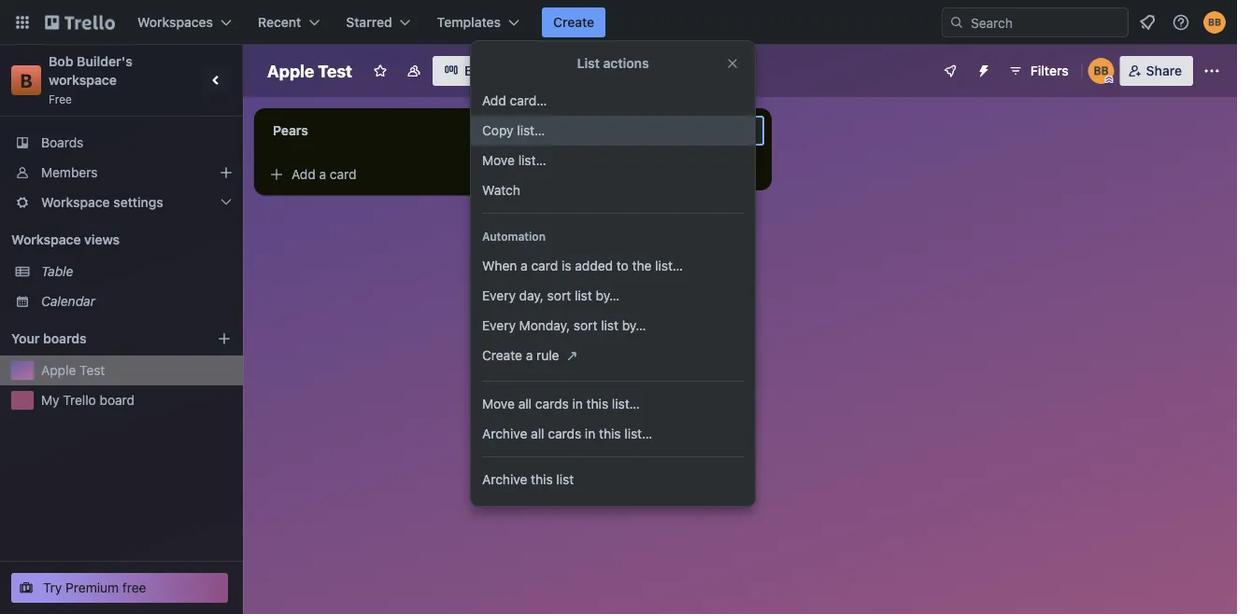 Task type: vqa. For each thing, say whether or not it's contained in the screenshot.
help
no



Task type: describe. For each thing, give the bounding box(es) containing it.
to
[[616, 258, 629, 274]]

Board name text field
[[258, 56, 362, 86]]

templates
[[437, 14, 501, 30]]

a for when
[[521, 258, 528, 274]]

Enter list title… text field
[[525, 116, 764, 146]]

recent
[[258, 14, 301, 30]]

workspaces
[[137, 14, 213, 30]]

builder's
[[77, 54, 133, 69]]

apple inside board name text field
[[267, 61, 314, 81]]

my trello board
[[41, 393, 135, 408]]

every day, sort list by…
[[482, 288, 620, 304]]

1 vertical spatial bob builder (bobbuilder40) image
[[1088, 58, 1114, 84]]

b link
[[11, 65, 41, 95]]

add for add a card
[[292, 167, 316, 182]]

move all cards in this list…
[[482, 397, 640, 412]]

card…
[[510, 93, 547, 108]]

archive all cards in this list…
[[482, 427, 652, 442]]

the
[[632, 258, 652, 274]]

in for archive all cards in this list…
[[585, 427, 595, 442]]

bob builder's workspace link
[[49, 54, 136, 88]]

free
[[122, 581, 146, 596]]

a for create
[[526, 348, 533, 363]]

workspace navigation collapse icon image
[[204, 67, 230, 93]]

create from template… image
[[478, 167, 493, 182]]

archive this list link
[[471, 465, 755, 495]]

automation image
[[969, 56, 995, 82]]

workspace settings button
[[0, 188, 243, 218]]

your
[[11, 331, 40, 347]]

workspace for workspace views
[[11, 232, 81, 248]]

add for add card…
[[482, 93, 506, 108]]

your boards with 2 items element
[[11, 328, 189, 350]]

create button
[[542, 7, 606, 37]]

added
[[575, 258, 613, 274]]

apple test link
[[41, 362, 232, 380]]

archive this list
[[482, 472, 574, 488]]

2 vertical spatial this
[[531, 472, 553, 488]]

when
[[482, 258, 517, 274]]

Pears text field
[[262, 116, 467, 146]]

calendar link
[[41, 292, 232, 311]]

star or unstar board image
[[373, 64, 388, 78]]

table link
[[41, 263, 232, 281]]

add card…
[[482, 93, 547, 108]]

share button
[[1120, 56, 1193, 86]]

all for archive
[[531, 427, 544, 442]]

all for move
[[518, 397, 532, 412]]

list for every day, sort list by…
[[575, 288, 592, 304]]

my
[[41, 393, 59, 408]]

workspace views
[[11, 232, 120, 248]]

boards
[[41, 135, 83, 150]]

every day, sort list by… link
[[471, 281, 755, 311]]

rule
[[536, 348, 559, 363]]

bob
[[49, 54, 73, 69]]

try premium free
[[43, 581, 146, 596]]

sm image
[[267, 165, 286, 184]]

actions
[[603, 56, 649, 71]]

cards for move
[[535, 397, 569, 412]]

add board image
[[217, 332, 232, 347]]

automation
[[482, 230, 546, 243]]

when a card is added to the list…
[[482, 258, 683, 274]]

add a card link
[[262, 162, 471, 188]]

open information menu image
[[1172, 13, 1190, 32]]

create a rule
[[482, 348, 559, 363]]

calendar
[[41, 294, 95, 309]]

in for move all cards in this list…
[[572, 397, 583, 412]]

settings
[[113, 195, 163, 210]]

list for every monday, sort list by…
[[601, 318, 619, 334]]

when a card is added to the list… link
[[471, 251, 755, 281]]

workspace
[[49, 72, 117, 88]]

views
[[84, 232, 120, 248]]

archive all cards in this list… link
[[471, 420, 755, 449]]

board link
[[433, 56, 512, 86]]

bob builder (bobbuilder40) image inside primary 'element'
[[1203, 11, 1226, 34]]

create for create a rule
[[482, 348, 522, 363]]

Search field
[[964, 8, 1128, 36]]

a for add
[[319, 167, 326, 182]]

show menu image
[[1203, 62, 1221, 80]]

sort for monday,
[[574, 318, 597, 334]]

create a rule link
[[471, 341, 755, 374]]

primary element
[[0, 0, 1237, 45]]

my trello board link
[[41, 391, 232, 410]]

table
[[41, 264, 73, 279]]

boards
[[43, 331, 87, 347]]

sort for day,
[[547, 288, 571, 304]]



Task type: locate. For each thing, give the bounding box(es) containing it.
this down archive all cards in this list…
[[531, 472, 553, 488]]

0 horizontal spatial apple
[[41, 363, 76, 378]]

0 horizontal spatial card
[[330, 167, 357, 182]]

2 archive from the top
[[482, 472, 527, 488]]

1 horizontal spatial create
[[553, 14, 594, 30]]

a inside 'link'
[[526, 348, 533, 363]]

create left rule
[[482, 348, 522, 363]]

add a card
[[292, 167, 357, 182]]

card left is
[[531, 258, 558, 274]]

1 horizontal spatial test
[[318, 61, 352, 81]]

2 vertical spatial list
[[556, 472, 574, 488]]

watch
[[482, 183, 520, 198]]

1 move from the top
[[482, 153, 515, 168]]

add right the "sm" image
[[292, 167, 316, 182]]

sort right "day,"
[[547, 288, 571, 304]]

2 move from the top
[[482, 397, 515, 412]]

in
[[572, 397, 583, 412], [585, 427, 595, 442]]

archive up "archive this list"
[[482, 427, 527, 442]]

templates button
[[426, 7, 531, 37]]

1 horizontal spatial apple
[[267, 61, 314, 81]]

this
[[586, 397, 608, 412], [599, 427, 621, 442], [531, 472, 553, 488]]

0 vertical spatial apple test
[[267, 61, 352, 81]]

move all cards in this list… link
[[471, 390, 755, 420]]

add card… link
[[471, 86, 755, 116]]

try premium free button
[[11, 574, 228, 604]]

this member is an admin of this board. image
[[1105, 76, 1113, 84]]

list…
[[517, 123, 545, 138], [518, 153, 546, 168], [655, 258, 683, 274], [612, 397, 640, 412], [624, 427, 652, 442]]

members
[[41, 165, 98, 180]]

0 vertical spatial a
[[319, 167, 326, 182]]

1 horizontal spatial apple test
[[267, 61, 352, 81]]

0 horizontal spatial bob builder (bobbuilder40) image
[[1088, 58, 1114, 84]]

0 horizontal spatial add
[[292, 167, 316, 182]]

every down when
[[482, 288, 516, 304]]

by… down every day, sort list by… link
[[622, 318, 646, 334]]

by…
[[596, 288, 620, 304], [622, 318, 646, 334]]

card
[[330, 167, 357, 182], [531, 258, 558, 274]]

0 vertical spatial add
[[482, 93, 506, 108]]

workspace for workspace settings
[[41, 195, 110, 210]]

0 horizontal spatial by…
[[596, 288, 620, 304]]

this down move all cards in this list… "link"
[[599, 427, 621, 442]]

0 vertical spatial card
[[330, 167, 357, 182]]

1 horizontal spatial by…
[[622, 318, 646, 334]]

list inside the every monday, sort list by… link
[[601, 318, 619, 334]]

0 horizontal spatial apple test
[[41, 363, 105, 378]]

0 vertical spatial create
[[553, 14, 594, 30]]

every
[[482, 288, 516, 304], [482, 318, 516, 334]]

copy list… link
[[471, 116, 755, 146]]

2 every from the top
[[482, 318, 516, 334]]

b
[[20, 69, 32, 91]]

1 horizontal spatial in
[[585, 427, 595, 442]]

1 vertical spatial a
[[521, 258, 528, 274]]

share
[[1146, 63, 1182, 78]]

by… down when a card is added to the list… link in the top of the page
[[596, 288, 620, 304]]

list inside archive this list link
[[556, 472, 574, 488]]

workspace settings
[[41, 195, 163, 210]]

0 vertical spatial archive
[[482, 427, 527, 442]]

list down archive all cards in this list…
[[556, 472, 574, 488]]

0 horizontal spatial sort
[[547, 288, 571, 304]]

this up archive all cards in this list… link
[[586, 397, 608, 412]]

copy list…
[[482, 123, 545, 138]]

archive
[[482, 427, 527, 442], [482, 472, 527, 488]]

apple up my
[[41, 363, 76, 378]]

1 vertical spatial every
[[482, 318, 516, 334]]

by… for every monday, sort list by…
[[622, 318, 646, 334]]

in inside "link"
[[572, 397, 583, 412]]

move inside "link"
[[482, 397, 515, 412]]

cards down move all cards in this list…
[[548, 427, 581, 442]]

move
[[482, 153, 515, 168], [482, 397, 515, 412]]

move down the copy
[[482, 153, 515, 168]]

1 vertical spatial all
[[531, 427, 544, 442]]

workspaces button
[[126, 7, 243, 37]]

this for move all cards in this list…
[[586, 397, 608, 412]]

0 horizontal spatial in
[[572, 397, 583, 412]]

apple
[[267, 61, 314, 81], [41, 363, 76, 378]]

add
[[482, 93, 506, 108], [292, 167, 316, 182]]

0 horizontal spatial test
[[80, 363, 105, 378]]

card down pears text box
[[330, 167, 357, 182]]

a right the "sm" image
[[319, 167, 326, 182]]

a left rule
[[526, 348, 533, 363]]

every for every day, sort list by…
[[482, 288, 516, 304]]

0 vertical spatial move
[[482, 153, 515, 168]]

0 vertical spatial by…
[[596, 288, 620, 304]]

1 vertical spatial in
[[585, 427, 595, 442]]

1 vertical spatial create
[[482, 348, 522, 363]]

1 vertical spatial by…
[[622, 318, 646, 334]]

monday,
[[519, 318, 570, 334]]

a right when
[[521, 258, 528, 274]]

is
[[562, 258, 571, 274]]

in down move all cards in this list… "link"
[[585, 427, 595, 442]]

starred button
[[335, 7, 422, 37]]

every up create a rule
[[482, 318, 516, 334]]

boards link
[[0, 128, 243, 158]]

free
[[49, 93, 72, 106]]

1 vertical spatial workspace
[[11, 232, 81, 248]]

search image
[[949, 15, 964, 30]]

move for move list…
[[482, 153, 515, 168]]

0 vertical spatial apple
[[267, 61, 314, 81]]

add up the copy
[[482, 93, 506, 108]]

apple test up trello
[[41, 363, 105, 378]]

this inside "link"
[[586, 397, 608, 412]]

apple test inside board name text field
[[267, 61, 352, 81]]

move list…
[[482, 153, 546, 168]]

list… down card…
[[517, 123, 545, 138]]

0 vertical spatial all
[[518, 397, 532, 412]]

filters
[[1030, 63, 1069, 78]]

list
[[575, 288, 592, 304], [601, 318, 619, 334], [556, 472, 574, 488]]

all inside move all cards in this list… "link"
[[518, 397, 532, 412]]

all down move all cards in this list…
[[531, 427, 544, 442]]

test left star or unstar board 'icon'
[[318, 61, 352, 81]]

list
[[577, 56, 600, 71]]

card for when
[[531, 258, 558, 274]]

cards up archive all cards in this list…
[[535, 397, 569, 412]]

filters button
[[1002, 56, 1074, 86]]

1 vertical spatial sort
[[574, 318, 597, 334]]

move for move all cards in this list…
[[482, 397, 515, 412]]

back to home image
[[45, 7, 115, 37]]

power ups image
[[943, 64, 957, 78]]

members link
[[0, 158, 243, 188]]

list down every day, sort list by… link
[[601, 318, 619, 334]]

0 vertical spatial test
[[318, 61, 352, 81]]

all inside archive all cards in this list… link
[[531, 427, 544, 442]]

archive for archive all cards in this list…
[[482, 427, 527, 442]]

move down create a rule
[[482, 397, 515, 412]]

create inside button
[[553, 14, 594, 30]]

bob builder's workspace free
[[49, 54, 136, 106]]

bob builder (bobbuilder40) image right filters
[[1088, 58, 1114, 84]]

1 vertical spatial apple test
[[41, 363, 105, 378]]

workspace inside dropdown button
[[41, 195, 110, 210]]

all
[[518, 397, 532, 412], [531, 427, 544, 442]]

1 vertical spatial move
[[482, 397, 515, 412]]

day,
[[519, 288, 544, 304]]

premium
[[66, 581, 119, 596]]

apple test
[[267, 61, 352, 81], [41, 363, 105, 378]]

workspace down members
[[41, 195, 110, 210]]

0 vertical spatial in
[[572, 397, 583, 412]]

0 vertical spatial workspace
[[41, 195, 110, 210]]

sort down every day, sort list by… link
[[574, 318, 597, 334]]

test inside board name text field
[[318, 61, 352, 81]]

0 notifications image
[[1136, 11, 1159, 34]]

test
[[318, 61, 352, 81], [80, 363, 105, 378]]

watch link
[[471, 176, 755, 206]]

0 vertical spatial this
[[586, 397, 608, 412]]

1 vertical spatial archive
[[482, 472, 527, 488]]

every monday, sort list by… link
[[471, 311, 755, 341]]

0 vertical spatial list
[[575, 288, 592, 304]]

1 horizontal spatial add
[[482, 93, 506, 108]]

sort
[[547, 288, 571, 304], [574, 318, 597, 334]]

this for archive all cards in this list…
[[599, 427, 621, 442]]

list inside every day, sort list by… link
[[575, 288, 592, 304]]

create for create
[[553, 14, 594, 30]]

starred
[[346, 14, 392, 30]]

None submit
[[525, 153, 594, 183]]

list… down copy list…
[[518, 153, 546, 168]]

bob builder (bobbuilder40) image right open information menu image
[[1203, 11, 1226, 34]]

0 horizontal spatial create
[[482, 348, 522, 363]]

1 vertical spatial list
[[601, 318, 619, 334]]

0 vertical spatial sort
[[547, 288, 571, 304]]

cards for archive
[[548, 427, 581, 442]]

1 vertical spatial card
[[531, 258, 558, 274]]

1 horizontal spatial bob builder (bobbuilder40) image
[[1203, 11, 1226, 34]]

all down create a rule
[[518, 397, 532, 412]]

test up the my trello board
[[80, 363, 105, 378]]

every monday, sort list by…
[[482, 318, 646, 334]]

1 vertical spatial add
[[292, 167, 316, 182]]

1 vertical spatial test
[[80, 363, 105, 378]]

move list… link
[[471, 146, 755, 176]]

list… right the
[[655, 258, 683, 274]]

apple down recent popup button
[[267, 61, 314, 81]]

1 every from the top
[[482, 288, 516, 304]]

cards inside "link"
[[535, 397, 569, 412]]

try
[[43, 581, 62, 596]]

every for every monday, sort list by…
[[482, 318, 516, 334]]

1 horizontal spatial sort
[[574, 318, 597, 334]]

create inside 'link'
[[482, 348, 522, 363]]

1 horizontal spatial card
[[531, 258, 558, 274]]

trello
[[63, 393, 96, 408]]

apple test down recent popup button
[[267, 61, 352, 81]]

1 vertical spatial apple
[[41, 363, 76, 378]]

0 vertical spatial bob builder (bobbuilder40) image
[[1203, 11, 1226, 34]]

1 vertical spatial this
[[599, 427, 621, 442]]

board
[[464, 63, 501, 78]]

workspace up the table
[[11, 232, 81, 248]]

in up archive all cards in this list…
[[572, 397, 583, 412]]

list down the when a card is added to the list…
[[575, 288, 592, 304]]

list actions
[[577, 56, 649, 71]]

archive down archive all cards in this list…
[[482, 472, 527, 488]]

copy
[[482, 123, 513, 138]]

workspace visible image
[[406, 64, 421, 78]]

workspace
[[41, 195, 110, 210], [11, 232, 81, 248]]

1 vertical spatial cards
[[548, 427, 581, 442]]

create up list
[[553, 14, 594, 30]]

list… up archive all cards in this list… link
[[612, 397, 640, 412]]

0 vertical spatial every
[[482, 288, 516, 304]]

by… for every day, sort list by…
[[596, 288, 620, 304]]

your boards
[[11, 331, 87, 347]]

1 archive from the top
[[482, 427, 527, 442]]

card for add
[[330, 167, 357, 182]]

bob builder (bobbuilder40) image
[[1203, 11, 1226, 34], [1088, 58, 1114, 84]]

archive for archive this list
[[482, 472, 527, 488]]

board
[[100, 393, 135, 408]]

0 vertical spatial cards
[[535, 397, 569, 412]]

a
[[319, 167, 326, 182], [521, 258, 528, 274], [526, 348, 533, 363]]

list… down move all cards in this list… "link"
[[624, 427, 652, 442]]

recent button
[[247, 7, 331, 37]]

2 vertical spatial a
[[526, 348, 533, 363]]

list… inside "link"
[[612, 397, 640, 412]]



